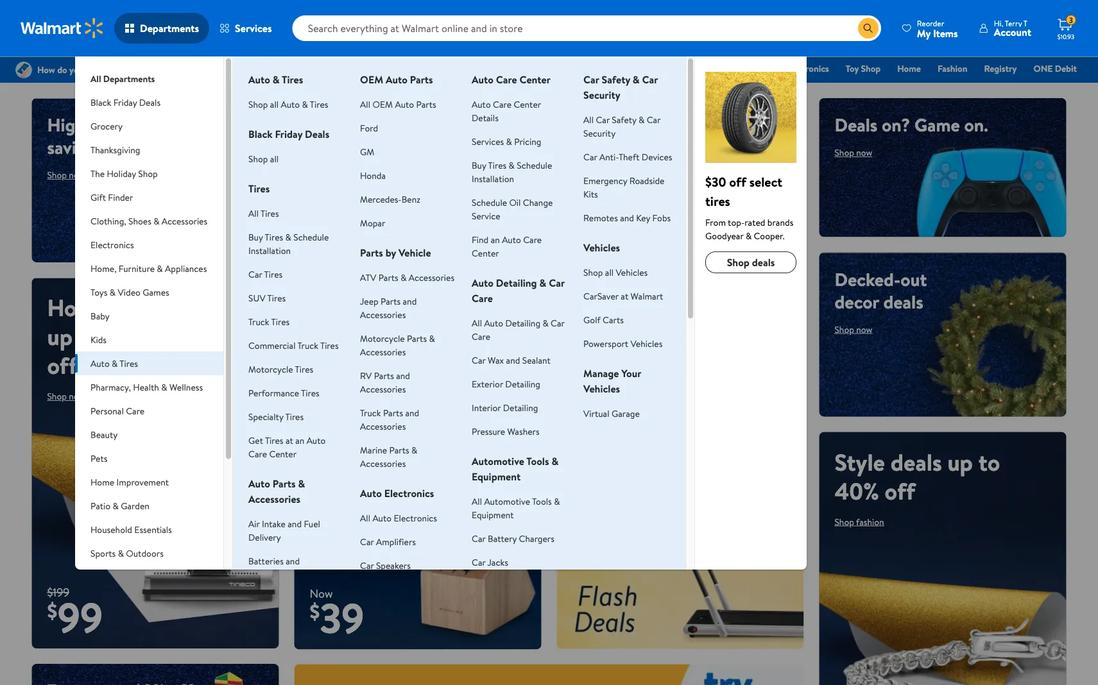 Task type: locate. For each thing, give the bounding box(es) containing it.
personal care button
[[75, 399, 223, 423]]

all down 'shop all' link
[[249, 207, 259, 220]]

2 horizontal spatial schedule
[[517, 159, 552, 171]]

accessories up "marine"
[[360, 420, 406, 433]]

detailing inside auto detailing & car care
[[496, 276, 537, 290]]

39
[[320, 590, 364, 647]]

1 horizontal spatial schedule
[[472, 196, 507, 209]]

home up kids
[[47, 292, 108, 324]]

black friday deals down all departments at left
[[91, 96, 161, 109]]

0 horizontal spatial motorcycle
[[249, 363, 293, 376]]

pets button
[[75, 447, 223, 471]]

finder inside gift finder link
[[744, 62, 769, 75]]

electronics down clothing,
[[91, 239, 134, 251]]

truck right commercial
[[298, 339, 318, 352]]

0 horizontal spatial auto & tires
[[91, 357, 138, 370]]

and for air intake and fuel delivery
[[288, 518, 302, 530]]

grocery inside dropdown button
[[91, 120, 123, 132]]

interior
[[472, 402, 501, 414]]

holiday inside dropdown button
[[107, 167, 136, 180]]

to
[[78, 321, 100, 353], [599, 415, 616, 440], [979, 446, 1001, 478]]

detailing down auto detailing & car care
[[506, 317, 541, 329]]

buy tires & schedule installation link up the car tires
[[249, 231, 329, 257]]

home down "my"
[[898, 62, 921, 75]]

high
[[47, 112, 85, 137]]

1 horizontal spatial thanksgiving
[[573, 62, 625, 75]]

0 vertical spatial tools
[[527, 455, 549, 469]]

0 vertical spatial black friday deals
[[389, 62, 460, 75]]

0 horizontal spatial holiday
[[107, 167, 136, 180]]

parts down home deals are served
[[389, 444, 409, 457]]

outdoors
[[126, 547, 164, 560]]

installation up oil
[[472, 172, 514, 185]]

center down find at the top left
[[472, 247, 499, 259]]

from
[[706, 216, 726, 229]]

1 vertical spatial equipment
[[472, 509, 514, 521]]

the right thanksgiving link
[[641, 62, 655, 75]]

1 vertical spatial schedule
[[472, 196, 507, 209]]

1 vertical spatial gift finder
[[91, 191, 133, 204]]

an inside find an auto care center
[[491, 233, 500, 246]]

at
[[621, 290, 629, 302], [286, 434, 293, 447]]

car down walmart site-wide search box at the top
[[584, 73, 599, 87]]

1 vertical spatial up
[[948, 446, 973, 478]]

accessories down gift finder dropdown button
[[162, 215, 207, 227]]

0 horizontal spatial 40%
[[620, 415, 655, 440]]

auto inside all auto detailing & car care
[[484, 317, 503, 329]]

deals for home deals are served
[[361, 415, 401, 440]]

to inside style deals up to 40% off
[[979, 446, 1001, 478]]

patio & garden
[[91, 500, 149, 512]]

parts inside truck parts and accessories
[[383, 407, 403, 419]]

mercedes-benz link
[[360, 193, 421, 205]]

car left wax
[[472, 354, 486, 367]]

home deals up to 30% off
[[47, 292, 165, 382]]

1 horizontal spatial up
[[948, 446, 973, 478]]

0 horizontal spatial friday
[[113, 96, 137, 109]]

exterior detailing
[[472, 378, 541, 390]]

1 vertical spatial 40%
[[835, 475, 880, 507]]

car battery chargers
[[472, 533, 555, 545]]

shop now link for save big!
[[310, 349, 368, 370]]

1 vertical spatial security
[[584, 127, 616, 139]]

vehicles inside 'manage your vehicles'
[[584, 382, 620, 396]]

at inside get tires at an auto care center
[[286, 434, 293, 447]]

detailing inside all auto detailing & car care
[[506, 317, 541, 329]]

gift up clothing,
[[91, 191, 106, 204]]

all down "car safety & car security" at the top right of the page
[[584, 113, 594, 126]]

home, furniture & appliances button
[[75, 257, 223, 281]]

accessories down jeep on the left top
[[360, 309, 406, 321]]

1 vertical spatial services
[[472, 135, 504, 148]]

1 horizontal spatial the holiday shop
[[641, 62, 709, 75]]

departments up black friday deals 'dropdown button'
[[103, 72, 155, 85]]

save
[[310, 279, 392, 337]]

home inside 'home' link
[[898, 62, 921, 75]]

shop all link
[[249, 152, 279, 165]]

high tech gifts, huge savings
[[47, 112, 213, 160]]

savings
[[47, 135, 104, 160]]

golf carts
[[584, 314, 624, 326]]

home, furniture & appliances
[[91, 262, 207, 275]]

security up 'anti-'
[[584, 127, 616, 139]]

toy shop
[[846, 62, 881, 75]]

0 vertical spatial the
[[641, 62, 655, 75]]

accessories inside auto parts & accessories
[[249, 492, 301, 507]]

and down atv parts & accessories link
[[403, 295, 417, 308]]

accessories for atv parts & accessories
[[409, 271, 455, 284]]

shop now for decked-out decor deals
[[835, 323, 873, 336]]

tools up "chargers"
[[532, 495, 552, 508]]

motorcycle parts & accessories link
[[360, 332, 435, 358]]

now for deals on? game on.
[[857, 146, 873, 159]]

0 vertical spatial departments
[[140, 21, 199, 35]]

parts down jeep parts and accessories link
[[407, 332, 427, 345]]

auto & tires up the pharmacy,
[[91, 357, 138, 370]]

0 vertical spatial the holiday shop
[[641, 62, 709, 75]]

1 horizontal spatial to
[[599, 415, 616, 440]]

the holiday shop for 'the holiday shop' dropdown button
[[91, 167, 158, 180]]

security inside "car safety & car security"
[[584, 88, 621, 102]]

finder left electronics link
[[744, 62, 769, 75]]

air
[[249, 518, 260, 530]]

1 vertical spatial the holiday shop
[[91, 167, 158, 180]]

appliances
[[165, 262, 207, 275]]

and left key at right top
[[620, 212, 634, 224]]

0 vertical spatial motorcycle
[[360, 332, 405, 345]]

essentials
[[518, 62, 556, 75], [134, 524, 172, 536]]

buy tires & schedule installation up oil
[[472, 159, 552, 185]]

care down schedule oil change service
[[523, 233, 542, 246]]

1 horizontal spatial buy tires & schedule installation
[[472, 159, 552, 185]]

detailing for auto
[[496, 276, 537, 290]]

0 horizontal spatial schedule
[[294, 231, 329, 243]]

all for friday
[[270, 152, 279, 165]]

now down "deals on? game on."
[[857, 146, 873, 159]]

black friday deals
[[389, 62, 460, 75], [91, 96, 161, 109], [249, 127, 330, 141]]

1 horizontal spatial auto & tires
[[249, 73, 303, 87]]

all right big!
[[472, 317, 482, 329]]

black friday deals inside the black friday deals link
[[389, 62, 460, 75]]

parts inside rv parts and accessories
[[374, 370, 394, 382]]

accessories down batteries
[[249, 569, 294, 581]]

1 horizontal spatial friday
[[275, 127, 303, 141]]

air intake and fuel delivery
[[249, 518, 320, 544]]

0 horizontal spatial black friday deals
[[91, 96, 161, 109]]

black friday deals for the black friday deals link
[[389, 62, 460, 75]]

2 horizontal spatial black friday deals
[[389, 62, 460, 75]]

1 vertical spatial gift
[[91, 191, 106, 204]]

1 vertical spatial safety
[[612, 113, 637, 126]]

equipment inside automotive tools & equipment
[[472, 470, 521, 484]]

1 horizontal spatial motorcycle
[[360, 332, 405, 345]]

& inside marine parts & accessories
[[412, 444, 418, 457]]

& inside 'link'
[[510, 62, 516, 75]]

black inside 'dropdown button'
[[91, 96, 111, 109]]

grocery up auto care center details
[[477, 62, 508, 75]]

1 vertical spatial truck
[[298, 339, 318, 352]]

and for rv parts and accessories
[[396, 370, 410, 382]]

all up car amplifiers "link"
[[360, 512, 371, 525]]

parts for auto parts & accessories
[[273, 477, 296, 491]]

0 horizontal spatial buy
[[249, 231, 263, 243]]

deals inside home deals up to 30% off
[[113, 292, 165, 324]]

finder for gift finder link
[[744, 62, 769, 75]]

black up 'shop all' link
[[249, 127, 273, 141]]

0 horizontal spatial buy tires & schedule installation link
[[249, 231, 329, 257]]

friday for the black friday deals link
[[412, 62, 436, 75]]

1 horizontal spatial black
[[249, 127, 273, 141]]

performance tires link
[[249, 387, 320, 399]]

all down automotive tools & equipment
[[472, 495, 482, 508]]

schedule for buy tires & schedule installation link to the right
[[517, 159, 552, 171]]

car left golf
[[551, 317, 565, 329]]

delivery
[[249, 531, 281, 544]]

walmart+
[[1039, 80, 1077, 93]]

0 horizontal spatial truck
[[249, 316, 269, 328]]

truck tires
[[249, 316, 290, 328]]

now dollar 39 null group
[[294, 586, 364, 650]]

departments inside popup button
[[140, 21, 199, 35]]

thanksgiving inside dropdown button
[[91, 144, 140, 156]]

commercial truck tires link
[[249, 339, 339, 352]]

performance tires
[[249, 387, 320, 399]]

black friday deals inside black friday deals 'dropdown button'
[[91, 96, 161, 109]]

services for services & pricing
[[472, 135, 504, 148]]

friday up "all oem auto parts"
[[412, 62, 436, 75]]

to inside home deals up to 30% off
[[78, 321, 100, 353]]

auto
[[249, 73, 270, 87], [386, 73, 408, 87], [472, 73, 494, 87], [281, 98, 300, 110], [395, 98, 414, 110], [472, 98, 491, 110], [502, 233, 521, 246], [472, 276, 494, 290], [484, 317, 503, 329], [91, 357, 110, 370], [307, 434, 326, 447], [249, 477, 270, 491], [360, 487, 382, 501], [373, 512, 392, 525]]

0 vertical spatial an
[[491, 233, 500, 246]]

parts left are
[[383, 407, 403, 419]]

2 vertical spatial schedule
[[294, 231, 329, 243]]

the inside dropdown button
[[91, 167, 105, 180]]

home inside home improvement dropdown button
[[91, 476, 114, 489]]

1 vertical spatial all
[[270, 152, 279, 165]]

shop now for high tech gifts, huge savings
[[47, 169, 85, 181]]

parts right jeep on the left top
[[381, 295, 401, 308]]

services inside popup button
[[235, 21, 272, 35]]

devices
[[642, 151, 673, 163]]

accessories inside truck parts and accessories
[[360, 420, 406, 433]]

0 vertical spatial automotive
[[472, 455, 525, 469]]

beauty button
[[75, 423, 223, 447]]

tires inside auto & tires dropdown button
[[120, 357, 138, 370]]

to for home
[[78, 321, 100, 353]]

1 security from the top
[[584, 88, 621, 102]]

parts left by
[[360, 246, 383, 260]]

0 horizontal spatial services
[[235, 21, 272, 35]]

pressure washers
[[472, 425, 540, 438]]

$ inside $199 $ 99
[[47, 597, 57, 625]]

thanksgiving down walmart site-wide search box at the top
[[573, 62, 625, 75]]

1 horizontal spatial at
[[621, 290, 629, 302]]

baby
[[91, 310, 110, 322]]

1 vertical spatial finder
[[108, 191, 133, 204]]

honda
[[360, 169, 386, 182]]

truck down rv parts and accessories link on the left bottom of page
[[360, 407, 381, 419]]

deals inside style deals up to 40% off
[[891, 446, 942, 478]]

1 horizontal spatial gift finder
[[726, 62, 769, 75]]

car wax and sealant
[[472, 354, 551, 367]]

1 horizontal spatial gift
[[726, 62, 742, 75]]

battery
[[488, 533, 517, 545]]

detailing down car wax and sealant link
[[506, 378, 541, 390]]

clothing, shoes & accessories button
[[75, 209, 223, 233]]

0 horizontal spatial grocery
[[91, 120, 123, 132]]

services for services
[[235, 21, 272, 35]]

1 vertical spatial at
[[286, 434, 293, 447]]

thanksgiving down tech
[[91, 144, 140, 156]]

0 vertical spatial buy
[[472, 159, 486, 171]]

gift finder for gift finder dropdown button
[[91, 191, 133, 204]]

0 horizontal spatial gift finder
[[91, 191, 133, 204]]

shop now link for deals on? game on.
[[835, 146, 873, 159]]

vehicle
[[399, 246, 431, 260]]

get tires at an auto care center
[[249, 434, 326, 460]]

1 vertical spatial motorcycle
[[249, 363, 293, 376]]

all up shop all
[[270, 98, 279, 110]]

1 vertical spatial black friday deals
[[91, 96, 161, 109]]

1 equipment from the top
[[472, 470, 521, 484]]

friday inside 'dropdown button'
[[113, 96, 137, 109]]

ford
[[360, 122, 378, 134]]

black friday deals button
[[75, 91, 223, 114]]

0 horizontal spatial the holiday shop
[[91, 167, 158, 180]]

and inside 'jeep parts and accessories'
[[403, 295, 417, 308]]

off inside $30 off select tires from top-rated brands goodyear & cooper.
[[730, 173, 747, 191]]

safety inside "car safety & car security"
[[602, 73, 631, 87]]

detailing up 'washers'
[[503, 402, 538, 414]]

motorcycle inside motorcycle parts & accessories
[[360, 332, 405, 345]]

the holiday shop link
[[635, 62, 715, 75]]

vehicles
[[584, 241, 620, 255], [616, 266, 648, 279], [631, 337, 663, 350], [584, 382, 620, 396]]

and right batteries
[[286, 555, 300, 568]]

equipment up all automotive tools & equipment link
[[472, 470, 521, 484]]

1 vertical spatial to
[[599, 415, 616, 440]]

shop all vehicles link
[[584, 266, 648, 279]]

0 horizontal spatial an
[[295, 434, 305, 447]]

1 horizontal spatial essentials
[[518, 62, 556, 75]]

supplies
[[91, 585, 122, 597]]

all inside all auto detailing & car care
[[472, 317, 482, 329]]

find an auto care center link
[[472, 233, 542, 259]]

accessories inside 'jeep parts and accessories'
[[360, 309, 406, 321]]

parts down the black friday deals link
[[416, 98, 436, 110]]

grocery for grocery
[[91, 120, 123, 132]]

2 equipment from the top
[[472, 509, 514, 521]]

black friday deals down shop all auto & tires link
[[249, 127, 330, 141]]

car right thanksgiving link
[[642, 73, 658, 87]]

and left fuel on the left bottom
[[288, 518, 302, 530]]

grocery inside 'link'
[[477, 62, 508, 75]]

accessories up the intake
[[249, 492, 301, 507]]

& inside all car safety & car security
[[639, 113, 645, 126]]

holiday for the holiday shop link
[[658, 62, 687, 75]]

and inside truck parts and accessories
[[405, 407, 419, 419]]

all inside all car safety & car security
[[584, 113, 594, 126]]

2 horizontal spatial black
[[389, 62, 410, 75]]

1 vertical spatial thanksgiving
[[91, 144, 140, 156]]

goodyear
[[706, 230, 744, 242]]

1 horizontal spatial grocery
[[477, 62, 508, 75]]

the down the savings
[[91, 167, 105, 180]]

finder for gift finder dropdown button
[[108, 191, 133, 204]]

shop deals link
[[706, 252, 797, 274]]

0 horizontal spatial to
[[78, 321, 100, 353]]

& inside automotive tools & equipment
[[552, 455, 559, 469]]

home up 'patio'
[[91, 476, 114, 489]]

deals right oem auto parts
[[438, 62, 460, 75]]

auto inside get tires at an auto care center
[[307, 434, 326, 447]]

was dollar $199, now dollar 99 group
[[32, 585, 103, 649]]

car jacks
[[472, 556, 508, 569]]

walmart+ link
[[1033, 80, 1083, 93]]

accessories inside batteries and accessories
[[249, 569, 294, 581]]

buy down all tires
[[249, 231, 263, 243]]

1 vertical spatial tools
[[532, 495, 552, 508]]

1 vertical spatial buy
[[249, 231, 263, 243]]

1 vertical spatial the
[[91, 167, 105, 180]]

sports
[[91, 547, 116, 560]]

1 vertical spatial grocery
[[91, 120, 123, 132]]

parts inside motorcycle parts & accessories
[[407, 332, 427, 345]]

Search search field
[[293, 15, 881, 41]]

shop now link for high tech gifts, huge savings
[[47, 169, 85, 181]]

truck parts and accessories
[[360, 407, 419, 433]]

detailing for interior
[[503, 402, 538, 414]]

accessories for rv parts and accessories
[[360, 383, 406, 396]]

$ inside now $ 39
[[310, 598, 320, 626]]

motorcycle down commercial
[[249, 363, 293, 376]]

detailing for exterior
[[506, 378, 541, 390]]

care inside get tires at an auto care center
[[249, 448, 267, 460]]

buy tires & schedule installation up the car tires
[[249, 231, 329, 257]]

car speakers
[[360, 560, 411, 572]]

now for home deals up to 30% off
[[69, 390, 85, 403]]

1 horizontal spatial installation
[[472, 172, 514, 185]]

1 vertical spatial installation
[[249, 244, 291, 257]]

gift for gift finder dropdown button
[[91, 191, 106, 204]]

safety up all car safety & car security
[[602, 73, 631, 87]]

style deals up to 40% off
[[835, 446, 1001, 507]]

care up details
[[493, 98, 512, 110]]

safety inside all car safety & car security
[[612, 113, 637, 126]]

an inside get tires at an auto care center
[[295, 434, 305, 447]]

black up "all oem auto parts"
[[389, 62, 410, 75]]

golf carts link
[[584, 314, 624, 326]]

now for home deals are served
[[331, 449, 348, 461]]

care inside auto detailing & car care
[[472, 291, 493, 306]]

all up ford 'link'
[[360, 98, 371, 110]]

0 horizontal spatial installation
[[249, 244, 291, 257]]

1 horizontal spatial buy
[[472, 159, 486, 171]]

shop now for save big!
[[320, 353, 358, 366]]

0 vertical spatial up
[[47, 321, 73, 353]]

car wax and sealant link
[[472, 354, 551, 367]]

1 horizontal spatial an
[[491, 233, 500, 246]]

2 vertical spatial truck
[[360, 407, 381, 419]]

Walmart Site-Wide search field
[[293, 15, 881, 41]]

essentials inside dropdown button
[[134, 524, 172, 536]]

gift for gift finder link
[[726, 62, 742, 75]]

finder up clothing,
[[108, 191, 133, 204]]

schedule oil change service
[[472, 196, 553, 222]]

& inside motorcycle parts & accessories
[[429, 332, 435, 345]]

& inside dropdown button
[[154, 215, 160, 227]]

auto & tires
[[249, 73, 303, 87], [91, 357, 138, 370]]

0 horizontal spatial at
[[286, 434, 293, 447]]

0 vertical spatial buy tires & schedule installation link
[[472, 159, 552, 185]]

0 vertical spatial security
[[584, 88, 621, 102]]

0 vertical spatial friday
[[412, 62, 436, 75]]

2 security from the top
[[584, 127, 616, 139]]

auto & tires inside dropdown button
[[91, 357, 138, 370]]

the holiday shop inside dropdown button
[[91, 167, 158, 180]]

1 vertical spatial friday
[[113, 96, 137, 109]]

pharmacy, health & wellness button
[[75, 376, 223, 399]]

and for jeep parts and accessories
[[403, 295, 417, 308]]

commercial
[[249, 339, 296, 352]]

0 horizontal spatial black
[[91, 96, 111, 109]]

top-
[[728, 216, 745, 229]]

up inside home deals up to 30% off
[[47, 321, 73, 353]]

gear
[[625, 437, 660, 462]]

and down rv parts and accessories
[[405, 407, 419, 419]]

care up all auto detailing & car care link
[[472, 291, 493, 306]]

and inside rv parts and accessories
[[396, 370, 410, 382]]

car inside auto detailing & car care
[[549, 276, 565, 290]]

thanksgiving
[[573, 62, 625, 75], [91, 144, 140, 156]]

0 vertical spatial thanksgiving
[[573, 62, 625, 75]]

1 vertical spatial black
[[91, 96, 111, 109]]

and for truck parts and accessories
[[405, 407, 419, 419]]

home
[[898, 62, 921, 75], [47, 292, 108, 324], [310, 415, 357, 440], [91, 476, 114, 489]]

accessories down "marine"
[[360, 457, 406, 470]]

carsaver at walmart
[[584, 290, 664, 302]]

0 vertical spatial safety
[[602, 73, 631, 87]]

oem up ford 'link'
[[373, 98, 393, 110]]

essentials inside 'link'
[[518, 62, 556, 75]]

0 horizontal spatial the
[[91, 167, 105, 180]]

truck for parts by vehicle
[[360, 407, 381, 419]]

commercial truck tires
[[249, 339, 339, 352]]

0 horizontal spatial $
[[47, 597, 57, 625]]

accessories down vehicle
[[409, 271, 455, 284]]

auto inside find an auto care center
[[502, 233, 521, 246]]

motorcycle for motorcycle parts & accessories
[[360, 332, 405, 345]]

debit
[[1055, 62, 1077, 75]]

service
[[472, 210, 501, 222]]

get tires at an auto care center link
[[249, 434, 326, 460]]

home inside home deals up to 30% off
[[47, 292, 108, 324]]

truck inside truck parts and accessories
[[360, 407, 381, 419]]

all up carsaver
[[605, 266, 614, 279]]

accessories up the rv
[[360, 346, 406, 358]]

accessories inside rv parts and accessories
[[360, 383, 406, 396]]

deals up "gifts,"
[[139, 96, 161, 109]]

all for car safety & car security
[[584, 113, 594, 126]]

to inside up to 40% off sports gear
[[599, 415, 616, 440]]

shop now for home deals up to 30% off
[[47, 390, 85, 403]]

carsaver at walmart link
[[584, 290, 664, 302]]

gift right the holiday shop link
[[726, 62, 742, 75]]

cooper.
[[754, 230, 785, 242]]

2 vertical spatial to
[[979, 446, 1001, 478]]

one debit walmart+
[[1034, 62, 1077, 93]]

& inside dropdown button
[[110, 286, 116, 299]]

at down specialty tires link
[[286, 434, 293, 447]]

gift finder
[[726, 62, 769, 75], [91, 191, 133, 204]]

parts inside 'jeep parts and accessories'
[[381, 295, 401, 308]]

auto & tires up shop all auto & tires link
[[249, 73, 303, 87]]

1 horizontal spatial 40%
[[835, 475, 880, 507]]

up inside style deals up to 40% off
[[948, 446, 973, 478]]

black friday deals for black friday deals 'dropdown button'
[[91, 96, 161, 109]]

shop
[[689, 62, 709, 75], [861, 62, 881, 75], [249, 98, 268, 110], [835, 146, 855, 159], [249, 152, 268, 165], [138, 167, 158, 180], [47, 169, 67, 181], [727, 256, 750, 270], [584, 266, 603, 279], [835, 323, 855, 336], [320, 353, 340, 366], [47, 390, 67, 403], [310, 449, 329, 461], [835, 516, 855, 528]]

parts inside marine parts & accessories
[[389, 444, 409, 457]]

essentials up auto care center details
[[518, 62, 556, 75]]

electronics down auto electronics
[[394, 512, 437, 525]]

accessories inside motorcycle parts & accessories
[[360, 346, 406, 358]]

safety down "car safety & car security" at the top right of the page
[[612, 113, 637, 126]]

all inside all automotive tools & equipment
[[472, 495, 482, 508]]

car up suv
[[249, 268, 262, 281]]

deals for shop deals
[[752, 256, 775, 270]]

now left "marine"
[[331, 449, 348, 461]]

auto inside auto care center details
[[472, 98, 491, 110]]

accessories inside marine parts & accessories
[[360, 457, 406, 470]]

& inside "car safety & car security"
[[633, 73, 640, 87]]

home for home improvement
[[91, 476, 114, 489]]

all for tires
[[249, 207, 259, 220]]

car left 'anti-'
[[584, 151, 598, 163]]

parts down the get tires at an auto care center link
[[273, 477, 296, 491]]

grocery up the savings
[[91, 120, 123, 132]]

accessories inside dropdown button
[[162, 215, 207, 227]]

automotive
[[472, 455, 525, 469], [484, 495, 530, 508]]

now for decked-out decor deals
[[857, 323, 873, 336]]

and inside air intake and fuel delivery
[[288, 518, 302, 530]]

installation up the car tires
[[249, 244, 291, 257]]

rv parts and accessories link
[[360, 370, 410, 396]]

0 vertical spatial schedule
[[517, 159, 552, 171]]

exterior
[[472, 378, 503, 390]]

all up all tires link
[[270, 152, 279, 165]]

grocery & essentials
[[477, 62, 556, 75]]

mopar
[[360, 217, 386, 229]]

vehicles up carsaver at walmart
[[616, 266, 648, 279]]

gift finder inside dropdown button
[[91, 191, 133, 204]]

parts right the rv
[[374, 370, 394, 382]]

truck down suv
[[249, 316, 269, 328]]

all tires
[[249, 207, 279, 220]]

2 horizontal spatial friday
[[412, 62, 436, 75]]

& inside all auto detailing & car care
[[543, 317, 549, 329]]

1 horizontal spatial holiday
[[658, 62, 687, 75]]



Task type: describe. For each thing, give the bounding box(es) containing it.
shop all auto & tires
[[249, 98, 328, 110]]

all for auto electronics
[[360, 512, 371, 525]]

details
[[472, 111, 499, 124]]

auto inside dropdown button
[[91, 357, 110, 370]]

marine parts & accessories link
[[360, 444, 418, 470]]

deals on? game on.
[[835, 112, 989, 137]]

parts for rv parts and accessories
[[374, 370, 394, 382]]

accessories for truck parts and accessories
[[360, 420, 406, 433]]

schedule for the bottom buy tires & schedule installation link
[[294, 231, 329, 243]]

oil
[[509, 196, 521, 209]]

the for 'the holiday shop' dropdown button
[[91, 167, 105, 180]]

all auto electronics
[[360, 512, 437, 525]]

big!
[[402, 279, 468, 337]]

car left amplifiers
[[360, 536, 374, 548]]

$ for 39
[[310, 598, 320, 626]]

1 horizontal spatial black friday deals
[[249, 127, 330, 141]]

off inside style deals up to 40% off
[[885, 475, 916, 507]]

schedule inside schedule oil change service
[[472, 196, 507, 209]]

decked-out decor deals
[[835, 267, 927, 314]]

reorder my items
[[917, 18, 958, 40]]

security inside all car safety & car security
[[584, 127, 616, 139]]

care inside find an auto care center
[[523, 233, 542, 246]]

0 vertical spatial buy tires & schedule installation
[[472, 159, 552, 185]]

0 vertical spatial auto & tires
[[249, 73, 303, 87]]

remotes and key fobs
[[584, 212, 671, 224]]

care inside auto care center details
[[493, 98, 512, 110]]

powersport vehicles
[[584, 337, 663, 350]]

& inside auto parts & accessories
[[298, 477, 305, 491]]

sports
[[572, 437, 621, 462]]

shop inside dropdown button
[[138, 167, 158, 180]]

center inside find an auto care center
[[472, 247, 499, 259]]

parts for truck parts and accessories
[[383, 407, 403, 419]]

0 vertical spatial installation
[[472, 172, 514, 185]]

up for style deals up to 40% off
[[948, 446, 973, 478]]

electronics inside dropdown button
[[91, 239, 134, 251]]

accessories for clothing, shoes & accessories
[[162, 215, 207, 227]]

toy shop link
[[840, 62, 887, 75]]

1 vertical spatial departments
[[103, 72, 155, 85]]

deals for style deals up to 40% off
[[891, 446, 942, 478]]

& inside $30 off select tires from top-rated brands goodyear & cooper.
[[746, 230, 752, 242]]

0 horizontal spatial buy tires & schedule installation
[[249, 231, 329, 257]]

air intake and fuel delivery link
[[249, 518, 320, 544]]

off inside up to 40% off sports gear
[[659, 415, 683, 440]]

all for auto detailing & car care
[[472, 317, 482, 329]]

car inside all auto detailing & car care
[[551, 317, 565, 329]]

automotive inside automotive tools & equipment
[[472, 455, 525, 469]]

accessories for auto parts & accessories
[[249, 492, 301, 507]]

suv tires
[[249, 292, 286, 304]]

deals inside decked-out decor deals
[[884, 289, 924, 314]]

tools inside all automotive tools & equipment
[[532, 495, 552, 508]]

and for car wax and sealant
[[506, 354, 520, 367]]

beauty
[[91, 429, 118, 441]]

emergency roadside kits link
[[584, 174, 665, 200]]

car left battery
[[472, 533, 486, 545]]

account
[[994, 25, 1032, 39]]

the for the holiday shop link
[[641, 62, 655, 75]]

deals left on?
[[835, 112, 878, 137]]

care inside personal care dropdown button
[[126, 405, 145, 417]]

all up tech
[[91, 72, 101, 85]]

parts for atv parts & accessories
[[379, 271, 399, 284]]

& inside all automotive tools & equipment
[[554, 495, 560, 508]]

walmart image
[[21, 18, 104, 39]]

kids button
[[75, 328, 223, 352]]

batteries
[[249, 555, 284, 568]]

car up devices
[[647, 113, 661, 126]]

parts for jeep parts and accessories
[[381, 295, 401, 308]]

gift finder button
[[75, 186, 223, 209]]

car battery chargers link
[[472, 533, 555, 545]]

automotive tools & equipment
[[472, 455, 559, 484]]

hi, terry t account
[[994, 18, 1032, 39]]

vehicles up shop all vehicles
[[584, 241, 620, 255]]

toys
[[91, 286, 108, 299]]

sports & outdoors button
[[75, 542, 223, 566]]

mercedes-benz
[[360, 193, 421, 205]]

tires inside get tires at an auto care center
[[265, 434, 284, 447]]

now for high tech gifts, huge savings
[[69, 169, 85, 181]]

emergency
[[584, 174, 628, 187]]

auto & tires image
[[706, 72, 797, 163]]

my
[[917, 26, 931, 40]]

specialty tires
[[249, 411, 304, 423]]

registry link
[[979, 62, 1023, 75]]

wellness
[[169, 381, 203, 394]]

gift finder for gift finder link
[[726, 62, 769, 75]]

manage
[[584, 367, 619, 381]]

center up auto care center details
[[520, 73, 551, 87]]

1 horizontal spatial buy tires & schedule installation link
[[472, 159, 552, 185]]

shop now for deals on? game on.
[[835, 146, 873, 159]]

all for &
[[270, 98, 279, 110]]

car jacks link
[[472, 556, 508, 569]]

motorcycle tires link
[[249, 363, 313, 376]]

shop all auto & tires link
[[249, 98, 328, 110]]

parts for motorcycle parts & accessories
[[407, 332, 427, 345]]

gm
[[360, 145, 375, 158]]

care inside all auto detailing & car care
[[472, 330, 491, 343]]

mercedes-
[[360, 193, 402, 205]]

black for the black friday deals link
[[389, 62, 410, 75]]

shop now for home deals are served
[[310, 449, 348, 461]]

parts for marine parts & accessories
[[389, 444, 409, 457]]

thanksgiving for "thanksgiving" dropdown button
[[91, 144, 140, 156]]

and inside batteries and accessories
[[286, 555, 300, 568]]

pharmacy, health & wellness
[[91, 381, 203, 394]]

truck for tires
[[249, 316, 269, 328]]

car down "car safety & car security" at the top right of the page
[[596, 113, 610, 126]]

deals down shop all auto & tires
[[305, 127, 330, 141]]

grocery button
[[75, 114, 223, 138]]

$30
[[706, 173, 727, 191]]

atv
[[360, 271, 376, 284]]

kits
[[584, 188, 598, 200]]

motorcycle for motorcycle tires
[[249, 363, 293, 376]]

walmart
[[631, 290, 664, 302]]

auto care center details link
[[472, 98, 541, 124]]

electronics up all auto electronics link
[[384, 487, 434, 501]]

center inside auto care center details
[[514, 98, 541, 110]]

interior detailing
[[472, 402, 538, 414]]

all car safety & car security
[[584, 113, 661, 139]]

fashion
[[938, 62, 968, 75]]

shop now link for home deals up to 30% off
[[47, 390, 85, 403]]

thanksgiving button
[[75, 138, 223, 162]]

seasonal
[[91, 571, 124, 584]]

find an auto care center
[[472, 233, 542, 259]]

all automotive tools & equipment
[[472, 495, 560, 521]]

to for style
[[979, 446, 1001, 478]]

pricing
[[514, 135, 542, 148]]

accessories for marine parts & accessories
[[360, 457, 406, 470]]

car left speakers
[[360, 560, 374, 572]]

40% inside style deals up to 40% off
[[835, 475, 880, 507]]

care up auto care center details
[[496, 73, 517, 87]]

2 vertical spatial black
[[249, 127, 273, 141]]

rv
[[360, 370, 372, 382]]

car left jacks
[[472, 556, 486, 569]]

all for oem auto parts
[[360, 98, 371, 110]]

up for home deals up to 30% off
[[47, 321, 73, 353]]

household essentials button
[[75, 518, 223, 542]]

automotive inside all automotive tools & equipment
[[484, 495, 530, 508]]

parts up "all oem auto parts"
[[410, 73, 433, 87]]

virtual garage link
[[584, 407, 640, 420]]

shop now link for decked-out decor deals
[[835, 323, 873, 336]]

auto care center
[[472, 73, 551, 87]]

home for home
[[898, 62, 921, 75]]

vehicles up your
[[631, 337, 663, 350]]

all auto detailing & car care link
[[472, 317, 565, 343]]

gm link
[[360, 145, 375, 158]]

& inside seasonal decor & party supplies
[[153, 571, 159, 584]]

holiday for 'the holiday shop' dropdown button
[[107, 167, 136, 180]]

home for home deals up to 30% off
[[47, 292, 108, 324]]

$199
[[47, 585, 69, 601]]

deals inside 'dropdown button'
[[139, 96, 161, 109]]

t
[[1024, 18, 1028, 29]]

40% inside up to 40% off sports gear
[[620, 415, 655, 440]]

accessories for motorcycle parts & accessories
[[360, 346, 406, 358]]

search icon image
[[863, 23, 874, 33]]

electronics left toy
[[786, 62, 829, 75]]

shoes
[[128, 215, 151, 227]]

0 vertical spatial at
[[621, 290, 629, 302]]

batteries and accessories
[[249, 555, 300, 581]]

garden
[[121, 500, 149, 512]]

tech
[[90, 112, 125, 137]]

now
[[310, 586, 333, 602]]

auto detailing & car care
[[472, 276, 565, 306]]

1 horizontal spatial truck
[[298, 339, 318, 352]]

accessories for jeep parts and accessories
[[360, 309, 406, 321]]

now $ 39
[[310, 586, 364, 647]]

shop fashion link
[[835, 516, 885, 528]]

2 vertical spatial all
[[605, 266, 614, 279]]

1 vertical spatial oem
[[373, 98, 393, 110]]

grocery for grocery & essentials
[[477, 62, 508, 75]]

2 vertical spatial friday
[[275, 127, 303, 141]]

up
[[572, 415, 595, 440]]

shop fashion
[[835, 516, 885, 528]]

furniture
[[119, 262, 155, 275]]

all oem auto parts link
[[360, 98, 436, 110]]

virtual garage
[[584, 407, 640, 420]]

car anti-theft devices
[[584, 151, 673, 163]]

all for automotive tools & equipment
[[472, 495, 482, 508]]

thanksgiving for thanksgiving link
[[573, 62, 625, 75]]

health
[[133, 381, 159, 394]]

auto inside auto parts & accessories
[[249, 477, 270, 491]]

speakers
[[376, 560, 411, 572]]

the holiday shop for the holiday shop link
[[641, 62, 709, 75]]

truck tires link
[[249, 316, 290, 328]]

0 vertical spatial oem
[[360, 73, 383, 87]]

deals for home deals up to 30% off
[[113, 292, 165, 324]]

center inside get tires at an auto care center
[[269, 448, 297, 460]]

black for black friday deals 'dropdown button'
[[91, 96, 111, 109]]

performance
[[249, 387, 299, 399]]

equipment inside all automotive tools & equipment
[[472, 509, 514, 521]]

shop now link for home deals are served
[[310, 449, 348, 461]]

friday for black friday deals 'dropdown button'
[[113, 96, 137, 109]]

now for save big!
[[342, 353, 358, 366]]

home for home deals are served
[[310, 415, 357, 440]]

patio & garden button
[[75, 494, 223, 518]]

powersport
[[584, 337, 629, 350]]

$ for 99
[[47, 597, 57, 625]]

by
[[386, 246, 396, 260]]

oem auto parts
[[360, 73, 433, 87]]

1 vertical spatial buy tires & schedule installation link
[[249, 231, 329, 257]]

fuel
[[304, 518, 320, 530]]

$30 off select tires from top-rated brands goodyear & cooper.
[[706, 173, 794, 242]]

auto inside auto detailing & car care
[[472, 276, 494, 290]]

& inside auto detailing & car care
[[540, 276, 547, 290]]

remotes and key fobs link
[[584, 212, 671, 224]]

off inside home deals up to 30% off
[[47, 350, 78, 382]]

tools inside automotive tools & equipment
[[527, 455, 549, 469]]



Task type: vqa. For each thing, say whether or not it's contained in the screenshot.
left The Holiday Shop
yes



